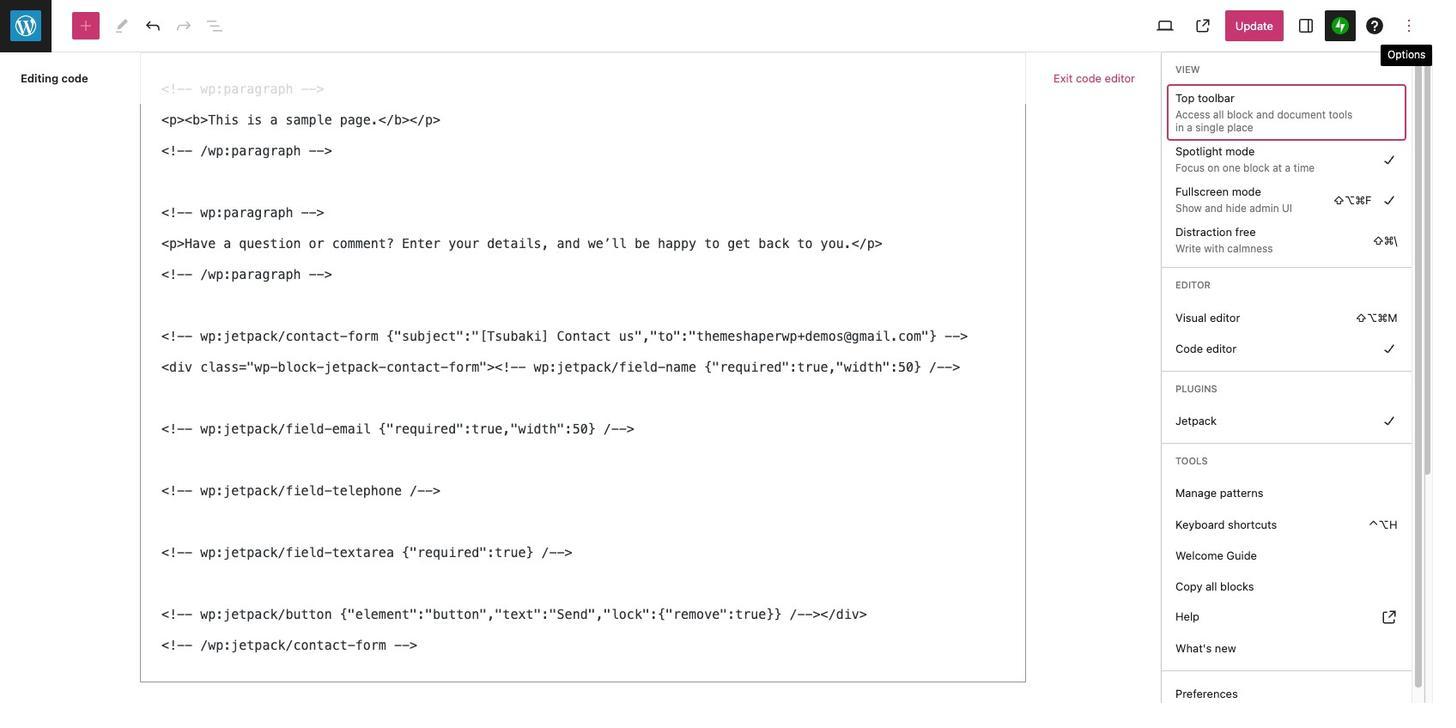 Task type: locate. For each thing, give the bounding box(es) containing it.
0 vertical spatial editor
[[1105, 71, 1135, 85]]

0
[[1194, 248, 1200, 261], [1194, 374, 1200, 387]]

1 vertical spatial 0
[[1194, 374, 1200, 387]]

options image
[[1399, 15, 1420, 36]]

google
[[1267, 695, 1304, 703]]

in
[[1176, 121, 1184, 134], [1387, 464, 1396, 477]]

1 vertical spatial on
[[1353, 679, 1366, 692]]

this
[[1340, 464, 1357, 477], [1266, 679, 1285, 692]]

ui
[[1282, 202, 1293, 215]]

block inside spotlight mode focus on one block at a time
[[1244, 162, 1270, 175]]

right image
[[1379, 149, 1399, 170], [1379, 607, 1399, 627]]

search
[[1194, 464, 1226, 477], [1194, 479, 1226, 492]]

2 vertical spatial jetpack
[[1283, 495, 1321, 508]]

editor for visual editor
[[1210, 311, 1240, 324]]

right image inside 'view' group
[[1379, 190, 1399, 210]]

right image for code editor
[[1379, 338, 1399, 359]]

1 code from the left
[[61, 71, 88, 85]]

0 horizontal spatial code
[[61, 71, 88, 85]]

mode up hide
[[1232, 185, 1261, 199]]

and
[[1256, 109, 1274, 121], [1205, 202, 1223, 215], [1244, 695, 1264, 703]]

guide
[[1227, 548, 1257, 562]]

1 vertical spatial a
[[1285, 162, 1291, 175]]

editor down seo description
[[1210, 311, 1240, 324]]

None text field
[[1195, 580, 1337, 611]]

0 vertical spatial 0 characters
[[1194, 248, 1255, 261]]

one
[[1223, 162, 1241, 175]]

focus
[[1176, 162, 1205, 175]]

block down the toolbar
[[1227, 109, 1254, 121]]

code
[[61, 71, 88, 85], [1076, 71, 1102, 85]]

a right at
[[1285, 162, 1291, 175]]

preview image
[[1155, 15, 1175, 36]]

keyboard shortcuts
[[1176, 517, 1277, 531]]

1 horizontal spatial in
[[1387, 464, 1396, 477]]

welcome
[[1176, 548, 1224, 562]]

2 code from the left
[[1076, 71, 1102, 85]]

what
[[1238, 679, 1263, 692]]

right image up social on the bottom of page
[[1379, 607, 1399, 627]]

0 vertical spatial jetpack
[[1194, 65, 1237, 79]]

spotlight
[[1176, 145, 1223, 158]]

social previews button
[[1180, 632, 1420, 673]]

mode up one
[[1226, 145, 1255, 158]]

1 0 characters from the top
[[1194, 248, 1255, 261]]

0 vertical spatial and
[[1256, 109, 1274, 121]]

free
[[1235, 225, 1256, 239]]

a up engines
[[1251, 448, 1256, 461]]

2 vertical spatial right image
[[1379, 411, 1399, 431]]

in down instruct
[[1387, 464, 1396, 477]]

jetpack down plugins
[[1176, 414, 1217, 428]]

2 vertical spatial will
[[1288, 679, 1305, 692]]

right image down ⇧⌥⌘m
[[1379, 338, 1399, 359]]

and inside fullscreen mode show and hide admin ui
[[1205, 202, 1223, 215]]

editor right code
[[1206, 342, 1237, 355]]

0 vertical spatial characters
[[1203, 248, 1255, 261]]

calmness
[[1227, 243, 1273, 255]]

2 right image from the top
[[1379, 338, 1399, 359]]

a inside if selected, a 'noindex' tag will help instruct search engines to not include this page in search results. this page will also be removed from the jetpack sitemap.
[[1251, 448, 1256, 461]]

tools
[[1176, 455, 1208, 466]]

1 vertical spatial all
[[1206, 579, 1217, 593]]

toolbar
[[1198, 91, 1235, 105]]

editor group
[[1169, 302, 1405, 364]]

1 vertical spatial right image
[[1379, 338, 1399, 359]]

0 horizontal spatial on
[[1208, 162, 1220, 175]]

jetpack down the this
[[1283, 495, 1321, 508]]

0 vertical spatial all
[[1213, 109, 1224, 121]]

help image
[[1365, 15, 1385, 36]]

will inside preview what this will look like on social networks and google search.
[[1288, 679, 1305, 692]]

exit code editor
[[1054, 71, 1135, 85]]

a left single
[[1187, 121, 1193, 134]]

and right place
[[1256, 109, 1274, 121]]

1 characters from the top
[[1203, 248, 1255, 261]]

help
[[1343, 448, 1364, 461]]

jetpack up the toolbar
[[1194, 65, 1237, 79]]

1 vertical spatial in
[[1387, 464, 1396, 477]]

1 vertical spatial seo
[[1194, 181, 1213, 192]]

instruct
[[1367, 448, 1404, 461]]

1 vertical spatial 0 characters
[[1194, 374, 1255, 387]]

1 vertical spatial characters
[[1203, 374, 1255, 387]]

seo inside dropdown button
[[1194, 149, 1216, 162]]

and down what
[[1244, 695, 1264, 703]]

2 seo from the top
[[1194, 181, 1213, 192]]

engines
[[1229, 464, 1267, 477]]

0 characters down distraction
[[1194, 248, 1255, 261]]

1 vertical spatial mode
[[1232, 185, 1261, 199]]

seo up visual editor
[[1194, 280, 1213, 291]]

all right copy
[[1206, 579, 1217, 593]]

seo
[[1194, 149, 1216, 162], [1194, 181, 1213, 192], [1194, 280, 1213, 291]]

0 vertical spatial search
[[1194, 464, 1226, 477]]

all down the toolbar
[[1213, 109, 1224, 121]]

exit
[[1054, 71, 1073, 85]]

if
[[1194, 448, 1200, 461]]

1 right image from the top
[[1379, 149, 1399, 170]]

1 0 from the top
[[1194, 248, 1200, 261]]

seo down single
[[1194, 149, 1216, 162]]

access
[[1176, 109, 1210, 121]]

search up the removed
[[1194, 479, 1226, 492]]

0 for seo title
[[1194, 248, 1200, 261]]

mode for spotlight mode
[[1226, 145, 1255, 158]]

copy all blocks
[[1176, 579, 1254, 593]]

code for editing
[[61, 71, 88, 85]]

blocks
[[1220, 579, 1254, 593]]

visual
[[1176, 311, 1207, 324]]

all
[[1213, 109, 1224, 121], [1206, 579, 1217, 593]]

right image up instruct
[[1379, 411, 1399, 431]]

right image inside jetpack button
[[1379, 411, 1399, 431]]

right image inside help "link"
[[1379, 607, 1399, 627]]

characters down free
[[1203, 248, 1255, 261]]

right image inside code editor button
[[1379, 338, 1399, 359]]

also
[[1337, 479, 1357, 492]]

seo down focus
[[1194, 181, 1213, 192]]

0 vertical spatial 0
[[1194, 248, 1200, 261]]

2 vertical spatial editor
[[1206, 342, 1237, 355]]

visual editor
[[1176, 311, 1240, 324]]

will up google
[[1288, 679, 1305, 692]]

2 0 characters from the top
[[1194, 374, 1255, 387]]

search down if
[[1194, 464, 1226, 477]]

0 left with
[[1194, 248, 1200, 261]]

right image up the ⇧⌘\
[[1379, 149, 1399, 170]]

2 vertical spatial and
[[1244, 695, 1264, 703]]

characters down code editor
[[1203, 374, 1255, 387]]

Start writing with text or HTML text field
[[140, 52, 1026, 682]]

editor right exit
[[1105, 71, 1135, 85]]

page down not
[[1291, 479, 1315, 492]]

code inside button
[[1076, 71, 1102, 85]]

0 vertical spatial on
[[1208, 162, 1220, 175]]

block left at
[[1244, 162, 1270, 175]]

0 vertical spatial in
[[1176, 121, 1184, 134]]

0 vertical spatial mode
[[1226, 145, 1255, 158]]

0 vertical spatial block
[[1227, 109, 1254, 121]]

0 characters
[[1194, 248, 1255, 261], [1194, 374, 1255, 387]]

right image right "⇧⌥⌘f"
[[1379, 190, 1399, 210]]

0 down code
[[1194, 374, 1200, 387]]

block
[[1227, 109, 1254, 121], [1244, 162, 1270, 175]]

networks
[[1194, 695, 1241, 703]]

mode inside fullscreen mode show and hide admin ui
[[1232, 185, 1261, 199]]

will right tag
[[1325, 448, 1341, 461]]

0 for seo description
[[1194, 374, 1200, 387]]

will
[[1325, 448, 1341, 461], [1318, 479, 1334, 492], [1288, 679, 1305, 692]]

1 right image from the top
[[1379, 190, 1399, 210]]

0 vertical spatial page
[[1360, 464, 1384, 477]]

jetpack
[[1194, 65, 1237, 79], [1176, 414, 1217, 428], [1283, 495, 1321, 508]]

mode
[[1226, 145, 1255, 158], [1232, 185, 1261, 199]]

0 characters for description
[[1194, 374, 1255, 387]]

2 characters from the top
[[1203, 374, 1255, 387]]

1 vertical spatial will
[[1318, 479, 1334, 492]]

show
[[1176, 202, 1202, 215]]

1 horizontal spatial page
[[1360, 464, 1384, 477]]

3 seo from the top
[[1194, 280, 1213, 291]]

on right the like
[[1353, 679, 1366, 692]]

code editor button
[[1169, 333, 1405, 364]]

1 horizontal spatial this
[[1340, 464, 1357, 477]]

mode inside spotlight mode focus on one block at a time
[[1226, 145, 1255, 158]]

new
[[1215, 641, 1236, 655]]

0 vertical spatial seo
[[1194, 149, 1216, 162]]

what's
[[1176, 641, 1212, 655]]

view page image
[[1193, 15, 1213, 36]]

in down top
[[1176, 121, 1184, 134]]

2 0 from the top
[[1194, 374, 1200, 387]]

1 seo from the top
[[1194, 149, 1216, 162]]

include
[[1301, 464, 1337, 477]]

1 vertical spatial page
[[1291, 479, 1315, 492]]

plugins
[[1176, 383, 1218, 394]]

on inside preview what this will look like on social networks and google search.
[[1353, 679, 1366, 692]]

0 horizontal spatial in
[[1176, 121, 1184, 134]]

update button
[[1225, 10, 1284, 41]]

seo for seo description
[[1194, 280, 1213, 291]]

0 horizontal spatial this
[[1266, 679, 1285, 692]]

view
[[1176, 64, 1200, 75]]

2 horizontal spatial a
[[1285, 162, 1291, 175]]

a
[[1187, 121, 1193, 134], [1285, 162, 1291, 175], [1251, 448, 1256, 461]]

tools group
[[1169, 478, 1405, 663]]

0 vertical spatial right image
[[1379, 190, 1399, 210]]

1 vertical spatial block
[[1244, 162, 1270, 175]]

right image for jetpack
[[1379, 411, 1399, 431]]

options tooltip
[[1381, 45, 1433, 66]]

admin
[[1250, 202, 1279, 215]]

page up 'be'
[[1360, 464, 1384, 477]]

from
[[1239, 495, 1261, 508]]

help link
[[1169, 602, 1405, 633]]

keyboard
[[1176, 517, 1225, 531]]

2 vertical spatial seo
[[1194, 280, 1213, 291]]

1 vertical spatial and
[[1205, 202, 1223, 215]]

this inside preview what this will look like on social networks and google search.
[[1266, 679, 1285, 692]]

1 horizontal spatial a
[[1251, 448, 1256, 461]]

editing
[[21, 71, 58, 85]]

what's new button
[[1169, 633, 1405, 663]]

and down fullscreen
[[1205, 202, 1223, 215]]

2 right image from the top
[[1379, 607, 1399, 627]]

this
[[1268, 479, 1288, 492]]

social previews
[[1194, 646, 1277, 660]]

editing code
[[21, 71, 88, 85]]

this up google
[[1266, 679, 1285, 692]]

code right exit
[[1076, 71, 1102, 85]]

1 horizontal spatial code
[[1076, 71, 1102, 85]]

time
[[1294, 162, 1315, 175]]

0 vertical spatial a
[[1187, 121, 1193, 134]]

0 characters down code editor
[[1194, 374, 1255, 387]]

right image
[[1379, 190, 1399, 210], [1379, 338, 1399, 359], [1379, 411, 1399, 431]]

1 vertical spatial this
[[1266, 679, 1285, 692]]

1 vertical spatial jetpack
[[1176, 414, 1217, 428]]

1 vertical spatial search
[[1194, 479, 1226, 492]]

1 vertical spatial editor
[[1210, 311, 1240, 324]]

0 vertical spatial right image
[[1379, 149, 1399, 170]]

will down include at the right bottom
[[1318, 479, 1334, 492]]

2 vertical spatial a
[[1251, 448, 1256, 461]]

characters for description
[[1203, 374, 1255, 387]]

on left one
[[1208, 162, 1220, 175]]

0 horizontal spatial a
[[1187, 121, 1193, 134]]

this up "also"
[[1340, 464, 1357, 477]]

0 vertical spatial this
[[1340, 464, 1357, 477]]

code right editing
[[61, 71, 88, 85]]

1 horizontal spatial on
[[1353, 679, 1366, 692]]

1 vertical spatial right image
[[1379, 607, 1399, 627]]

manage patterns
[[1176, 486, 1264, 500]]

editor for code editor
[[1206, 342, 1237, 355]]

right image inside 'view' group
[[1379, 149, 1399, 170]]

preferences
[[1176, 687, 1238, 700]]

block inside top toolbar access all block and document tools in a single place
[[1227, 109, 1254, 121]]

3 right image from the top
[[1379, 411, 1399, 431]]



Task type: vqa. For each thing, say whether or not it's contained in the screenshot.
The Vibrant-
no



Task type: describe. For each thing, give the bounding box(es) containing it.
the
[[1264, 495, 1280, 508]]

code editor
[[1176, 342, 1237, 355]]

description
[[1216, 280, 1280, 291]]

distraction free write with calmness
[[1176, 225, 1273, 255]]

single
[[1196, 121, 1224, 134]]

be
[[1360, 479, 1372, 492]]

⇧⌘\
[[1373, 233, 1398, 247]]

update
[[1236, 19, 1274, 33]]

shortlink
[[1194, 548, 1242, 562]]

code
[[1176, 342, 1203, 355]]

mode for fullscreen mode
[[1232, 185, 1261, 199]]

what's new
[[1176, 641, 1236, 655]]

title
[[1216, 181, 1242, 192]]

jetpack button
[[1169, 405, 1405, 436]]

characters for title
[[1203, 248, 1255, 261]]

editor
[[1176, 279, 1211, 291]]

⇧⌥⌘f
[[1334, 193, 1372, 207]]

code for exit
[[1076, 71, 1102, 85]]

settings image
[[1296, 15, 1317, 36]]

top toolbar access all block and document tools in a single place
[[1176, 91, 1353, 134]]

1 search from the top
[[1194, 464, 1226, 477]]

at
[[1273, 162, 1282, 175]]

close plugin image
[[1391, 62, 1412, 82]]

0 vertical spatial will
[[1325, 448, 1341, 461]]

selected,
[[1203, 448, 1248, 461]]

'noindex'
[[1259, 448, 1303, 461]]

place
[[1227, 121, 1254, 134]]

jetpack image
[[1332, 17, 1349, 34]]

distraction
[[1176, 225, 1232, 239]]

SEO Title text field
[[1194, 200, 1407, 240]]

social
[[1194, 646, 1226, 660]]

seo button
[[1180, 135, 1420, 176]]

hide
[[1226, 202, 1247, 215]]

shortlink button
[[1180, 534, 1420, 576]]

removed
[[1194, 495, 1236, 508]]

⇧⌥⌘m
[[1356, 311, 1398, 324]]

look
[[1308, 679, 1330, 692]]

on inside spotlight mode focus on one block at a time
[[1208, 162, 1220, 175]]

social
[[1369, 679, 1399, 692]]

and inside top toolbar access all block and document tools in a single place
[[1256, 109, 1274, 121]]

results.
[[1229, 479, 1265, 492]]

not
[[1283, 464, 1299, 477]]

options
[[1388, 48, 1426, 61]]

this inside if selected, a 'noindex' tag will help instruct search engines to not include this page in search results. this page will also be removed from the jetpack sitemap.
[[1340, 464, 1357, 477]]

SEO Description text field
[[1194, 300, 1407, 367]]

spotlight mode focus on one block at a time
[[1176, 145, 1315, 175]]

write
[[1176, 243, 1201, 255]]

like
[[1333, 679, 1350, 692]]

options menu
[[1162, 52, 1411, 703]]

copy
[[1176, 579, 1203, 593]]

if selected, a 'noindex' tag will help instruct search engines to not include this page in search results. this page will also be removed from the jetpack sitemap.
[[1194, 448, 1404, 508]]

previews
[[1229, 646, 1277, 660]]

manage patterns link
[[1169, 478, 1405, 509]]

undo image
[[143, 15, 163, 36]]

seo title
[[1194, 181, 1242, 192]]

0 characters for title
[[1194, 248, 1255, 261]]

welcome guide button
[[1169, 540, 1405, 571]]

document
[[1277, 109, 1326, 121]]

exit code editor button
[[1044, 63, 1146, 94]]

patterns
[[1220, 486, 1264, 500]]

seo for seo title
[[1194, 181, 1213, 192]]

a inside spotlight mode focus on one block at a time
[[1285, 162, 1291, 175]]

with
[[1204, 243, 1225, 255]]

help
[[1176, 610, 1200, 624]]

2 search from the top
[[1194, 479, 1226, 492]]

jetpack inside if selected, a 'noindex' tag will help instruct search engines to not include this page in search results. this page will also be removed from the jetpack sitemap.
[[1283, 495, 1321, 508]]

in inside top toolbar access all block and document tools in a single place
[[1176, 121, 1184, 134]]

in inside if selected, a 'noindex' tag will help instruct search engines to not include this page in search results. this page will also be removed from the jetpack sitemap.
[[1387, 464, 1396, 477]]

preview
[[1194, 679, 1235, 692]]

preferences button
[[1169, 678, 1405, 703]]

all inside button
[[1206, 579, 1217, 593]]

to
[[1270, 464, 1280, 477]]

redo image
[[173, 15, 194, 36]]

sitemap.
[[1324, 495, 1366, 508]]

copy all blocks button
[[1169, 571, 1405, 602]]

jetpack inside button
[[1176, 414, 1217, 428]]

top
[[1176, 91, 1195, 105]]

all inside top toolbar access all block and document tools in a single place
[[1213, 109, 1224, 121]]

and inside preview what this will look like on social networks and google search.
[[1244, 695, 1264, 703]]

seo description
[[1194, 280, 1280, 291]]

view group
[[1169, 86, 1405, 261]]

welcome guide
[[1176, 548, 1257, 562]]

a inside top toolbar access all block and document tools in a single place
[[1187, 121, 1193, 134]]

⌃⌥h
[[1369, 517, 1398, 531]]

shortcuts
[[1228, 517, 1277, 531]]

seo for seo
[[1194, 149, 1216, 162]]

tools
[[1329, 109, 1353, 121]]

0 horizontal spatial page
[[1291, 479, 1315, 492]]

fullscreen mode show and hide admin ui
[[1176, 185, 1293, 215]]

fullscreen
[[1176, 185, 1229, 199]]

preview what this will look like on social networks and google search.
[[1194, 679, 1399, 703]]



